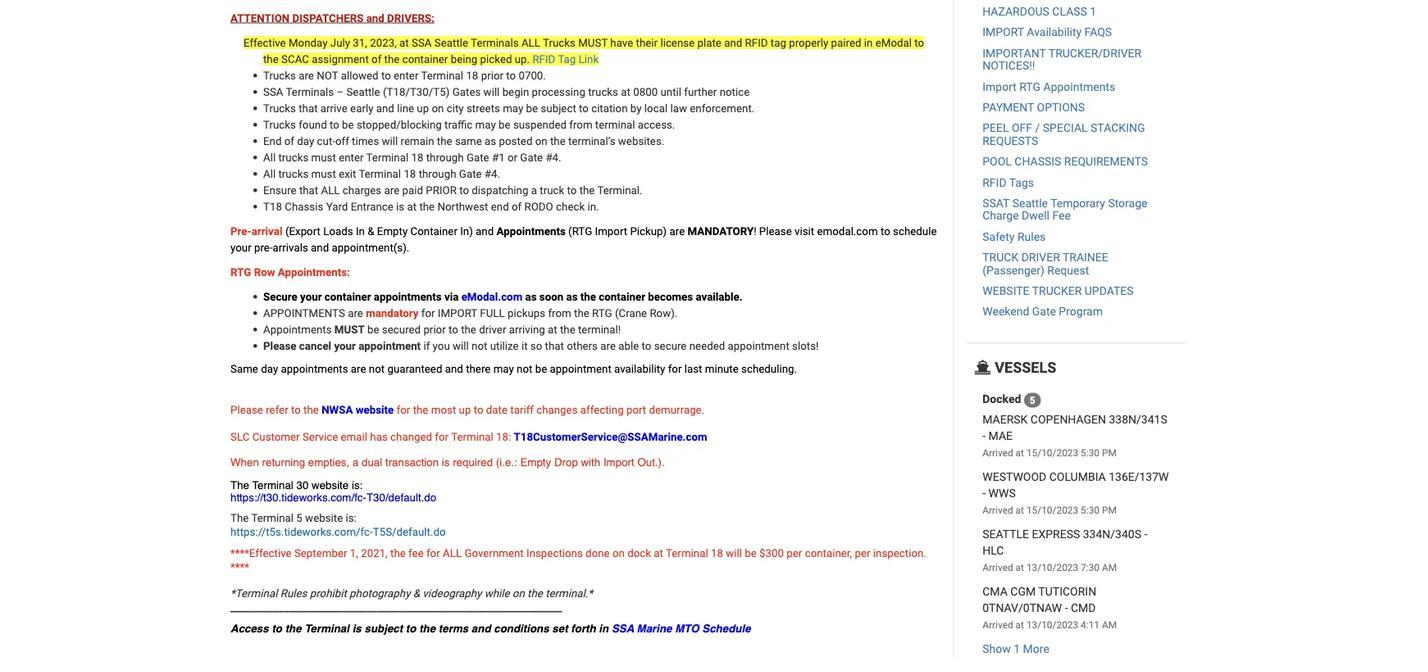 Task type: locate. For each thing, give the bounding box(es) containing it.
westwood columbia 136e / 137w - wws arrived at 15/10/2023 5:30 pm
[[983, 471, 1169, 517]]

from down soon
[[548, 307, 572, 320]]

1 horizontal spatial must
[[578, 37, 608, 50]]

plate
[[698, 37, 722, 50]]

per right container,
[[855, 548, 871, 561]]

2 vertical spatial is
[[352, 623, 362, 636]]

up inside trucks are not allowed to enter terminal 18 prior to 0700. ssa terminals – seattle (t18/t30/t5) gates will begin processing trucks at 0800 until further notice trucks that arrive early and line up on city streets may be subject to citation by local law enforcement. trucks found to be stopped/blocking traffic may be suspended from terminal access. end of day cut-off times will remain the same as posted on the terminal's websites. all trucks must enter terminal 18 through gate #1 or gate #4. all trucks must exit terminal 18 through gate #4. ensure that all charges are paid prior to dispatching a truck to the terminal. t18 chassis yard entrance is at the northwest end of rodo check in.
[[417, 102, 429, 115]]

be
[[526, 102, 538, 115], [342, 119, 354, 132], [499, 119, 511, 132], [368, 324, 379, 337], [535, 363, 547, 377], [745, 548, 757, 561]]

arrived inside westwood columbia 136e / 137w - wws arrived at 15/10/2023 5:30 pm
[[983, 506, 1014, 517]]

not up nwsa website link
[[369, 363, 385, 377]]

1 vertical spatial ssa
[[263, 86, 283, 99]]

trucks down the end
[[278, 151, 309, 164]]

must down cut-
[[311, 151, 336, 164]]

at up westwood in the bottom right of the page
[[1016, 448, 1025, 460]]

1 horizontal spatial ssa
[[412, 37, 432, 50]]

18 left "$300"
[[711, 548, 723, 561]]

required
[[453, 456, 493, 469]]

2 horizontal spatial rfid
[[983, 176, 1007, 190]]

0 vertical spatial from
[[569, 119, 593, 132]]

rfid up ssat
[[983, 176, 1007, 190]]

at right arriving
[[548, 324, 558, 337]]

pm for 338n
[[1102, 448, 1117, 460]]

0 vertical spatial must
[[311, 151, 336, 164]]

and
[[366, 12, 385, 25], [724, 37, 743, 50], [376, 102, 394, 115], [476, 225, 494, 238], [311, 242, 329, 255], [472, 623, 491, 636]]

rtg left row
[[230, 266, 251, 279]]

5:30 up columbia
[[1081, 448, 1100, 460]]

secure your container appointments via emodal.com as soon as the container becomes available. appointments are mandatory for import full pickups from the rtg (crane row). appointments must be secured prior to the driver arriving at the terminal! please cancel your appointment if you will not utilize it so that others are able to secure needed appointment slots!
[[263, 291, 819, 353]]

0 horizontal spatial container
[[325, 291, 371, 304]]

hazardous class 1 import availability faqs important trucker/driver notices!! import rtg appointments payment options peel off / special stacking requests pool chassis requirements rfid tags ssat seattle temporary storage charge dwell fee safety rules truck driver trainee (passenger) request website trucker updates weekend gate program
[[983, 5, 1148, 319]]

1 horizontal spatial per
[[855, 548, 871, 561]]

ship image
[[975, 361, 992, 376]]

website down empties,
[[312, 480, 349, 493]]

1 inside hazardous class 1 import availability faqs important trucker/driver notices!! import rtg appointments payment options peel off / special stacking requests pool chassis requirements rfid tags ssat seattle temporary storage charge dwell fee safety rules truck driver trainee (passenger) request website trucker updates weekend gate program
[[1090, 5, 1097, 19]]

0 vertical spatial pm
[[1102, 448, 1117, 460]]

/ for maersk copenhagen 338n / 341s - mae arrived at 15/10/2023 5:30 pm
[[1137, 414, 1142, 427]]

0 horizontal spatial import
[[438, 307, 477, 320]]

appointments inside secure your container appointments via emodal.com as soon as the container becomes available. appointments are mandatory for import full pickups from the rtg (crane row). appointments must be secured prior to the driver arriving at the terminal! please cancel your appointment if you will not utilize it so that others are able to secure needed appointment slots!
[[374, 291, 442, 304]]

website
[[356, 404, 394, 417], [312, 480, 349, 493], [305, 513, 343, 526]]

0 vertical spatial 5:30
[[1081, 448, 1100, 460]]

being
[[451, 53, 478, 66]]

be left "$300"
[[745, 548, 757, 561]]

empty up appointment(s).
[[377, 225, 408, 238]]

seattle
[[435, 37, 468, 50], [346, 86, 380, 99], [1013, 197, 1048, 211]]

import
[[983, 26, 1024, 40], [438, 307, 477, 320]]

rtg inside hazardous class 1 import availability faqs important trucker/driver notices!! import rtg appointments payment options peel off / special stacking requests pool chassis requirements rfid tags ssat seattle temporary storage charge dwell fee safety rules truck driver trainee (passenger) request website trucker updates weekend gate program
[[1020, 80, 1041, 94]]

2 horizontal spatial all
[[522, 37, 541, 50]]

2 vertical spatial all
[[443, 548, 462, 561]]

on left city
[[432, 102, 444, 115]]

the down when
[[230, 480, 249, 493]]

13/10/2023
[[1027, 563, 1079, 574], [1027, 620, 1079, 632]]

rules down dwell in the top right of the page
[[1018, 231, 1046, 244]]

end
[[263, 135, 282, 148]]

appointments inside hazardous class 1 import availability faqs important trucker/driver notices!! import rtg appointments payment options peel off / special stacking requests pool chassis requirements rfid tags ssat seattle temporary storage charge dwell fee safety rules truck driver trainee (passenger) request website trucker updates weekend gate program
[[1044, 80, 1116, 94]]

1 15/10/2023 from the top
[[1027, 448, 1079, 460]]

for up when returning empties, a dual transaction is required (i.e.: empty drop with import out.).
[[435, 431, 449, 444]]

notices!!
[[983, 59, 1036, 73]]

https://t5s.tideworks.com/fc-
[[230, 526, 373, 539]]

am right 4:11
[[1102, 620, 1117, 632]]

rfid left tag in the top right of the page
[[745, 37, 768, 50]]

1 am from the top
[[1102, 563, 1117, 574]]

/ inside hazardous class 1 import availability faqs important trucker/driver notices!! import rtg appointments payment options peel off / special stacking requests pool chassis requirements rfid tags ssat seattle temporary storage charge dwell fee safety rules truck driver trainee (passenger) request website trucker updates weekend gate program
[[1036, 122, 1040, 135]]

at up cgm
[[1016, 563, 1025, 574]]

of right the end
[[284, 135, 294, 148]]

becomes
[[648, 291, 693, 304]]

15/10/2023 up express
[[1027, 506, 1079, 517]]

be inside the '****effective september 1, 2021, the fee for all government inspections done on dock at terminal 18 will be $300 per container, per inspection. ****'
[[745, 548, 757, 561]]

2 vertical spatial ssa
[[612, 623, 634, 636]]

5:30 inside "maersk copenhagen 338n / 341s - mae arrived at 15/10/2023 5:30 pm"
[[1081, 448, 1100, 460]]

more
[[1023, 643, 1050, 657]]

charge
[[983, 210, 1019, 223]]

rules
[[1018, 231, 1046, 244], [280, 588, 307, 601]]

13/10/2023 inside 'cma cgm tuticorin 0tnav / 0tnaw - cmd arrived at 13/10/2023 4:11 am'
[[1027, 620, 1079, 632]]

0 vertical spatial import
[[983, 80, 1017, 94]]

1 horizontal spatial rfid
[[745, 37, 768, 50]]

0 vertical spatial up
[[417, 102, 429, 115]]

341s
[[1142, 414, 1168, 427]]

the
[[230, 480, 249, 493], [230, 513, 249, 526]]

terminal right dock
[[666, 548, 708, 561]]

be up suspended
[[526, 102, 538, 115]]

2 vertical spatial rtg
[[592, 307, 612, 320]]

/ inside "maersk copenhagen 338n / 341s - mae arrived at 15/10/2023 5:30 pm"
[[1137, 414, 1142, 427]]

is: down dual
[[352, 480, 363, 493]]

to inside effective monday july 31, 2023, at ssa seattle terminals all trucks must have their license plate and rfid tag properly paired in emodal to the scac assignment of the container being picked up.
[[915, 37, 925, 50]]

0 vertical spatial 1
[[1090, 5, 1097, 19]]

0 vertical spatial a
[[531, 184, 537, 197]]

1 vertical spatial import
[[438, 307, 477, 320]]

ssa inside effective monday july 31, 2023, at ssa seattle terminals all trucks must have their license plate and rfid tag properly paired in emodal to the scac assignment of the container being picked up.
[[412, 37, 432, 50]]

0 vertical spatial import
[[983, 26, 1024, 40]]

t5s/default.do
[[373, 526, 446, 539]]

guaranteed and
[[388, 363, 463, 377]]

2 horizontal spatial rtg
[[1020, 80, 1041, 94]]

at inside 'cma cgm tuticorin 0tnav / 0tnaw - cmd arrived at 13/10/2023 4:11 am'
[[1016, 620, 1025, 632]]

that right the so
[[545, 340, 564, 353]]

1
[[1090, 5, 1097, 19], [1014, 643, 1021, 657]]

to left "citation"
[[579, 102, 589, 115]]

prior down the picked
[[481, 69, 504, 82]]

13/10/2023 up tuticorin
[[1027, 563, 1079, 574]]

1 vertical spatial must
[[311, 168, 336, 181]]

is down photography
[[352, 623, 362, 636]]

0 vertical spatial all
[[522, 37, 541, 50]]

& right in
[[368, 225, 374, 238]]

terminal down prohibit at the left bottom of page
[[305, 623, 349, 636]]

2 vertical spatial please
[[230, 404, 263, 417]]

1 horizontal spatial day
[[297, 135, 314, 148]]

arrived down mae
[[983, 448, 1014, 460]]

important
[[983, 47, 1046, 60]]

for up "changed"
[[397, 404, 410, 417]]

pm inside "maersk copenhagen 338n / 341s - mae arrived at 15/10/2023 5:30 pm"
[[1102, 448, 1117, 460]]

1 horizontal spatial your
[[300, 291, 322, 304]]

through up prior
[[419, 168, 456, 181]]

payment
[[983, 101, 1034, 115]]

1 vertical spatial terminals
[[286, 86, 334, 99]]

0 vertical spatial ssa
[[412, 37, 432, 50]]

up
[[417, 102, 429, 115], [459, 404, 471, 417]]

rules inside hazardous class 1 import availability faqs important trucker/driver notices!! import rtg appointments payment options peel off / special stacking requests pool chassis requirements rfid tags ssat seattle temporary storage charge dwell fee safety rules truck driver trainee (passenger) request website trucker updates weekend gate program
[[1018, 231, 1046, 244]]

port
[[627, 404, 647, 417]]

1 vertical spatial website
[[312, 480, 349, 493]]

#4.
[[546, 151, 562, 164], [485, 168, 500, 181]]

will inside the '****effective september 1, 2021, the fee for all government inspections done on dock at terminal 18 will be $300 per container, per inspection. ****'
[[726, 548, 742, 561]]

storage
[[1109, 197, 1148, 211]]

2 vertical spatial rfid
[[983, 176, 1007, 190]]

arrival
[[252, 225, 283, 238]]

1 horizontal spatial all
[[443, 548, 462, 561]]

empty right (i.e.:
[[520, 456, 551, 469]]

must inside effective monday july 31, 2023, at ssa seattle terminals all trucks must have their license plate and rfid tag properly paired in emodal to the scac assignment of the container being picked up.
[[578, 37, 608, 50]]

ssa down drivers:
[[412, 37, 432, 50]]

1 pm from the top
[[1102, 448, 1117, 460]]

in right forth
[[599, 623, 609, 636]]

mto
[[675, 623, 699, 636]]

from inside secure your container appointments via emodal.com as soon as the container becomes available. appointments are mandatory for import full pickups from the rtg (crane row). appointments must be secured prior to the driver arriving at the terminal! please cancel your appointment if you will not utilize it so that others are able to secure needed appointment slots!
[[548, 307, 572, 320]]

hlc
[[983, 545, 1004, 558]]

https://t30.tideworks.com/fc-t30/default.do link
[[230, 492, 437, 504]]

in
[[356, 225, 365, 238]]

trainee
[[1063, 251, 1109, 265]]

pm inside westwood columbia 136e / 137w - wws arrived at 15/10/2023 5:30 pm
[[1102, 506, 1117, 517]]

#4. up truck on the left top of the page
[[546, 151, 562, 164]]

terminals up the picked
[[471, 37, 519, 50]]

3 arrived from the top
[[983, 563, 1014, 574]]

import inside secure your container appointments via emodal.com as soon as the container becomes available. appointments are mandatory for import full pickups from the rtg (crane row). appointments must be secured prior to the driver arriving at the terminal! please cancel your appointment if you will not utilize it so that others are able to secure needed appointment slots!
[[438, 307, 477, 320]]

0 vertical spatial enter
[[394, 69, 419, 82]]

prior inside secure your container appointments via emodal.com as soon as the container becomes available. appointments are mandatory for import full pickups from the rtg (crane row). appointments must be secured prior to the driver arriving at the terminal! please cancel your appointment if you will not utilize it so that others are able to secure needed appointment slots!
[[424, 324, 446, 337]]

2 pm from the top
[[1102, 506, 1117, 517]]

a up rodo
[[531, 184, 537, 197]]

1 horizontal spatial 5
[[1030, 395, 1036, 407]]

seattle inside trucks are not allowed to enter terminal 18 prior to 0700. ssa terminals – seattle (t18/t30/t5) gates will begin processing trucks at 0800 until further notice trucks that arrive early and line up on city streets may be subject to citation by local law enforcement. trucks found to be stopped/blocking traffic may be suspended from terminal access. end of day cut-off times will remain the same as posted on the terminal's websites. all trucks must enter terminal 18 through gate #1 or gate #4. all trucks must exit terminal 18 through gate #4. ensure that all charges are paid prior to dispatching a truck to the terminal. t18 chassis yard entrance is at the northwest end of rodo check in.
[[346, 86, 380, 99]]

rfid inside effective monday july 31, 2023, at ssa seattle terminals all trucks must have their license plate and rfid tag properly paired in emodal to the scac assignment of the container being picked up.
[[745, 37, 768, 50]]

0 vertical spatial &
[[368, 225, 374, 238]]

0 horizontal spatial subject
[[365, 623, 403, 636]]

2 horizontal spatial seattle
[[1013, 197, 1048, 211]]

be inside secure your container appointments via emodal.com as soon as the container becomes available. appointments are mandatory for import full pickups from the rtg (crane row). appointments must be secured prior to the driver arriving at the terminal! please cancel your appointment if you will not utilize it so that others are able to secure needed appointment slots!
[[368, 324, 379, 337]]

seattle up early
[[346, 86, 380, 99]]

website inside the terminal 30 website is: https://t30.tideworks.com/fc-t30/default.do
[[312, 480, 349, 493]]

0 vertical spatial rtg
[[1020, 80, 1041, 94]]

0 horizontal spatial of
[[284, 135, 294, 148]]

appointments down appointments
[[263, 324, 332, 337]]

1 the from the top
[[230, 480, 249, 493]]

please inside secure your container appointments via emodal.com as soon as the container becomes available. appointments are mandatory for import full pickups from the rtg (crane row). appointments must be secured prior to the driver arriving at the terminal! please cancel your appointment if you will not utilize it so that others are able to secure needed appointment slots!
[[263, 340, 297, 353]]

1 vertical spatial seattle
[[346, 86, 380, 99]]

1 vertical spatial import
[[595, 225, 628, 238]]

visit
[[795, 225, 815, 238]]

from inside trucks are not allowed to enter terminal 18 prior to 0700. ssa terminals – seattle (t18/t30/t5) gates will begin processing trucks at 0800 until further notice trucks that arrive early and line up on city streets may be subject to citation by local law enforcement. trucks found to be stopped/blocking traffic may be suspended from terminal access. end of day cut-off times will remain the same as posted on the terminal's websites. all trucks must enter terminal 18 through gate #1 or gate #4. all trucks must exit terminal 18 through gate #4. ensure that all charges are paid prior to dispatching a truck to the terminal. t18 chassis yard entrance is at the northwest end of rodo check in.
[[569, 119, 593, 132]]

as up #1
[[485, 135, 496, 148]]

trucks up "citation"
[[588, 86, 618, 99]]

arrived inside - hlc arrived at 13/10/2023 7:30 am
[[983, 563, 1014, 574]]

exit
[[339, 168, 356, 181]]

to
[[915, 37, 925, 50], [381, 69, 391, 82], [506, 69, 516, 82], [579, 102, 589, 115], [330, 119, 339, 132], [460, 184, 469, 197], [567, 184, 577, 197], [881, 225, 891, 238], [449, 324, 458, 337], [642, 340, 652, 353], [291, 404, 301, 417], [474, 404, 484, 417], [272, 623, 282, 636], [406, 623, 416, 636]]

0 vertical spatial the
[[230, 480, 249, 493]]

0 vertical spatial website
[[356, 404, 394, 417]]

import down via
[[438, 307, 477, 320]]

per right "$300"
[[787, 548, 803, 561]]

must
[[311, 151, 336, 164], [311, 168, 336, 181]]

5 right docked
[[1030, 395, 1036, 407]]

1 horizontal spatial seattle
[[435, 37, 468, 50]]

cancel
[[299, 340, 331, 353]]

0 vertical spatial in
[[864, 37, 873, 50]]

2 per from the left
[[855, 548, 871, 561]]

0 horizontal spatial prior
[[424, 324, 446, 337]]

t18
[[263, 201, 282, 214]]

has
[[370, 431, 388, 444]]

0 vertical spatial that
[[299, 102, 318, 115]]

terminal inside the terminal 5 website is: https://t5s.tideworks.com/fc-t5s/default.do
[[251, 513, 294, 526]]

enforcement.
[[690, 102, 755, 115]]

/ inside westwood columbia 136e / 137w - wws arrived at 15/10/2023 5:30 pm
[[1135, 471, 1140, 485]]

1 vertical spatial please
[[263, 340, 297, 353]]

1 arrived from the top
[[983, 448, 1014, 460]]

15/10/2023 inside westwood columbia 136e / 137w - wws arrived at 15/10/2023 5:30 pm
[[1027, 506, 1079, 517]]

pm for 136e
[[1102, 506, 1117, 517]]

at inside "maersk copenhagen 338n / 341s - mae arrived at 15/10/2023 5:30 pm"
[[1016, 448, 1025, 460]]

seattle up being
[[435, 37, 468, 50]]

1 horizontal spatial terminals
[[471, 37, 519, 50]]

0 vertical spatial 15/10/2023
[[1027, 448, 1079, 460]]

rtg inside secure your container appointments via emodal.com as soon as the container becomes available. appointments are mandatory for import full pickups from the rtg (crane row). appointments must be secured prior to the driver arriving at the terminal! please cancel your appointment if you will not utilize it so that others are able to secure needed appointment slots!
[[592, 307, 612, 320]]

to left date
[[474, 404, 484, 417]]

special
[[1043, 122, 1088, 135]]

appointment down secured
[[359, 340, 421, 353]]

15/10/2023 up columbia
[[1027, 448, 1079, 460]]

2 vertical spatial of
[[512, 201, 522, 214]]

0 horizontal spatial appointments
[[281, 363, 348, 377]]

that up found
[[299, 102, 318, 115]]

arrived inside 'cma cgm tuticorin 0tnav / 0tnaw - cmd arrived at 13/10/2023 4:11 am'
[[983, 620, 1014, 632]]

1 5:30 from the top
[[1081, 448, 1100, 460]]

****effective
[[230, 548, 292, 561]]

gate inside hazardous class 1 import availability faqs important trucker/driver notices!! import rtg appointments payment options peel off / special stacking requests pool chassis requirements rfid tags ssat seattle temporary storage charge dwell fee safety rules truck driver trainee (passenger) request website trucker updates weekend gate program
[[1033, 306, 1056, 319]]

2 15/10/2023 from the top
[[1027, 506, 1079, 517]]

through down same
[[426, 151, 464, 164]]

5:30 up 334n
[[1081, 506, 1100, 517]]

please left cancel
[[263, 340, 297, 353]]

1 vertical spatial pm
[[1102, 506, 1117, 517]]

for left last
[[668, 363, 682, 377]]

-
[[983, 430, 986, 444], [983, 488, 986, 501], [1145, 529, 1148, 542], [1065, 602, 1068, 616]]

am inside - hlc arrived at 13/10/2023 7:30 am
[[1102, 563, 1117, 574]]

0 horizontal spatial up
[[417, 102, 429, 115]]

1 vertical spatial in
[[599, 623, 609, 636]]

0 vertical spatial is:
[[352, 480, 363, 493]]

18 up gates
[[466, 69, 479, 82]]

the inside the terminal 5 website is: https://t5s.tideworks.com/fc-t5s/default.do
[[230, 513, 249, 526]]

copenhagen
[[1031, 414, 1107, 427]]

0 horizontal spatial not
[[369, 363, 385, 377]]

via
[[445, 291, 459, 304]]

for inside the '****effective september 1, 2021, the fee for all government inspections done on dock at terminal 18 will be $300 per container, per inspection. ****'
[[427, 548, 440, 561]]

1 up faqs
[[1090, 5, 1097, 19]]

websites.
[[618, 135, 665, 148]]

all inside effective monday july 31, 2023, at ssa seattle terminals all trucks must have their license plate and rfid tag properly paired in emodal to the scac assignment of the container being picked up.
[[522, 37, 541, 50]]

2 13/10/2023 from the top
[[1027, 620, 1079, 632]]

1 horizontal spatial appointments
[[497, 225, 566, 238]]

ssat
[[983, 197, 1010, 211]]

0 vertical spatial rfid
[[745, 37, 768, 50]]

to inside to schedule your pre-arrivals and appointment(s).
[[881, 225, 891, 238]]

for for 18:
[[435, 431, 449, 444]]

2 vertical spatial website
[[305, 513, 343, 526]]

appointments down rodo
[[497, 225, 566, 238]]

0 vertical spatial 5
[[1030, 395, 1036, 407]]

not inside secure your container appointments via emodal.com as soon as the container becomes available. appointments are mandatory for import full pickups from the rtg (crane row). appointments must be secured prior to the driver arriving at the terminal! please cancel your appointment if you will not utilize it so that others are able to secure needed appointment slots!
[[472, 340, 488, 353]]

import up the payment
[[983, 80, 1017, 94]]

1 vertical spatial is
[[442, 456, 450, 469]]

all up yard
[[321, 184, 340, 197]]

5:30 inside westwood columbia 136e / 137w - wws arrived at 15/10/2023 5:30 pm
[[1081, 506, 1100, 517]]

in right paired
[[864, 37, 873, 50]]

the for https://t30.tideworks.com/fc-
[[230, 480, 249, 493]]

requests
[[983, 135, 1039, 148]]

to right access
[[272, 623, 282, 636]]

0 vertical spatial terminals
[[471, 37, 519, 50]]

and inside effective monday july 31, 2023, at ssa seattle terminals all trucks must have their license plate and rfid tag properly paired in emodal to the scac assignment of the container being picked up.
[[724, 37, 743, 50]]

set
[[552, 623, 568, 636]]

0 horizontal spatial is
[[352, 623, 362, 636]]

rfid inside hazardous class 1 import availability faqs important trucker/driver notices!! import rtg appointments payment options peel off / special stacking requests pool chassis requirements rfid tags ssat seattle temporary storage charge dwell fee safety rules truck driver trainee (passenger) request website trucker updates weekend gate program
[[983, 176, 1007, 190]]

18 up paid
[[404, 168, 416, 181]]

0 horizontal spatial appointments
[[263, 324, 332, 337]]

subject down processing
[[541, 102, 576, 115]]

out.).
[[638, 456, 665, 469]]

am
[[1102, 563, 1117, 574], [1102, 620, 1117, 632]]

2 horizontal spatial ssa
[[612, 623, 634, 636]]

all up up. on the top of page
[[522, 37, 541, 50]]

15/10/2023 for columbia
[[1027, 506, 1079, 517]]

2 5:30 from the top
[[1081, 506, 1100, 517]]

up right line
[[417, 102, 429, 115]]

/ inside 'cma cgm tuticorin 0tnav / 0tnaw - cmd arrived at 13/10/2023 4:11 am'
[[1019, 602, 1024, 616]]

must
[[578, 37, 608, 50], [335, 324, 365, 337]]

as right soon
[[566, 291, 578, 304]]

1 horizontal spatial import
[[983, 26, 1024, 40]]

1 vertical spatial may
[[475, 119, 496, 132]]

import for pre-arrival (export loads in & empty container in) and appointments (rtg import pickup) are mandatory ! please visit
[[595, 225, 628, 238]]

full
[[480, 307, 505, 320]]

arrived down 0tnav
[[983, 620, 1014, 632]]

terminals down the not
[[286, 86, 334, 99]]

day down found
[[297, 135, 314, 148]]

2 arrived from the top
[[983, 506, 1014, 517]]

a inside trucks are not allowed to enter terminal 18 prior to 0700. ssa terminals – seattle (t18/t30/t5) gates will begin processing trucks at 0800 until further notice trucks that arrive early and line up on city streets may be subject to citation by local law enforcement. trucks found to be stopped/blocking traffic may be suspended from terminal access. end of day cut-off times will remain the same as posted on the terminal's websites. all trucks must enter terminal 18 through gate #1 or gate #4. all trucks must exit terminal 18 through gate #4. ensure that all charges are paid prior to dispatching a truck to the terminal. t18 chassis yard entrance is at the northwest end of rodo check in.
[[531, 184, 537, 197]]

/
[[1036, 122, 1040, 135], [1137, 414, 1142, 427], [1135, 471, 1140, 485], [1111, 529, 1116, 542], [1019, 602, 1024, 616]]

marine
[[637, 623, 672, 636]]

terminal.*
[[546, 588, 593, 601]]

1 vertical spatial 5:30
[[1081, 506, 1100, 517]]

1 horizontal spatial a
[[531, 184, 537, 197]]

not down it
[[517, 363, 533, 377]]

will inside secure your container appointments via emodal.com as soon as the container becomes available. appointments are mandatory for import full pickups from the rtg (crane row). appointments must be secured prior to the driver arriving at the terminal! please cancel your appointment if you will not utilize it so that others are able to secure needed appointment slots!
[[453, 340, 469, 353]]

2 am from the top
[[1102, 620, 1117, 632]]

is: inside the terminal 5 website is: https://t5s.tideworks.com/fc-t5s/default.do
[[346, 513, 357, 526]]

1 horizontal spatial enter
[[394, 69, 419, 82]]

0 horizontal spatial all
[[321, 184, 340, 197]]

is: for the terminal 5 website is:
[[346, 513, 357, 526]]

secure
[[654, 340, 687, 353]]

website up 'slc customer service email has changed for terminal 18:'
[[356, 404, 394, 417]]

1 vertical spatial the
[[230, 513, 249, 526]]

arrive
[[321, 102, 348, 115]]

import down in.
[[595, 225, 628, 238]]

at right dock
[[654, 548, 664, 561]]

that
[[299, 102, 318, 115], [299, 184, 318, 197], [545, 340, 564, 353]]

all down the end
[[263, 151, 276, 164]]

0 vertical spatial appointments
[[1044, 80, 1116, 94]]

your right cancel
[[334, 340, 356, 353]]

1 vertical spatial prior
[[424, 324, 446, 337]]

1 horizontal spatial appointment
[[550, 363, 612, 377]]

terminal down being
[[421, 69, 464, 82]]

1 horizontal spatial 1
[[1090, 5, 1097, 19]]

prior inside trucks are not allowed to enter terminal 18 prior to 0700. ssa terminals – seattle (t18/t30/t5) gates will begin processing trucks at 0800 until further notice trucks that arrive early and line up on city streets may be subject to citation by local law enforcement. trucks found to be stopped/blocking traffic may be suspended from terminal access. end of day cut-off times will remain the same as posted on the terminal's websites. all trucks must enter terminal 18 through gate #1 or gate #4. all trucks must exit terminal 18 through gate #4. ensure that all charges are paid prior to dispatching a truck to the terminal. t18 chassis yard entrance is at the northwest end of rodo check in.
[[481, 69, 504, 82]]

per
[[787, 548, 803, 561], [855, 548, 871, 561]]

scheduling.
[[742, 363, 797, 377]]

website for the terminal 30 website is:
[[312, 480, 349, 493]]

0 vertical spatial subject
[[541, 102, 576, 115]]

18 inside the '****effective september 1, 2021, the fee for all government inspections done on dock at terminal 18 will be $300 per container, per inspection. ****'
[[711, 548, 723, 561]]

the inside *terminal rules prohibit photography & videography while on the terminal.* ____________________________________________________________________
[[528, 588, 543, 601]]

$300
[[760, 548, 784, 561]]

july
[[330, 37, 350, 50]]

import for when returning empties, a dual transaction is required (i.e.: empty drop with import out.).
[[604, 456, 635, 469]]

pre-arrival (export loads in & empty container in) and appointments (rtg import pickup) are mandatory ! please visit
[[230, 225, 815, 238]]

at right 2023,
[[400, 37, 409, 50]]

- inside - hlc arrived at 13/10/2023 7:30 am
[[1145, 529, 1148, 542]]

your inside to schedule your pre-arrivals and appointment(s).
[[230, 242, 252, 255]]

0 vertical spatial all
[[263, 151, 276, 164]]

container
[[402, 53, 448, 66], [325, 291, 371, 304], [599, 291, 646, 304]]

15/10/2023 inside "maersk copenhagen 338n / 341s - mae arrived at 15/10/2023 5:30 pm"
[[1027, 448, 1079, 460]]

13/10/2023 down 0tnaw
[[1027, 620, 1079, 632]]

ssa marine mto schedule link
[[612, 623, 751, 636]]

18
[[466, 69, 479, 82], [411, 151, 424, 164], [404, 168, 416, 181], [711, 548, 723, 561]]

trucks inside effective monday july 31, 2023, at ssa seattle terminals all trucks must have their license plate and rfid tag properly paired in emodal to the scac assignment of the container being picked up.
[[543, 37, 576, 50]]

terminal down 'returning' on the bottom left of page
[[252, 480, 294, 493]]

please
[[759, 225, 792, 238], [263, 340, 297, 353], [230, 404, 263, 417]]

0 horizontal spatial per
[[787, 548, 803, 561]]

0 vertical spatial am
[[1102, 563, 1117, 574]]

rtg up terminal!
[[592, 307, 612, 320]]

0 vertical spatial appointments
[[374, 291, 442, 304]]

are left paid
[[384, 184, 400, 197]]

emodal
[[876, 37, 912, 50]]

1 13/10/2023 from the top
[[1027, 563, 1079, 574]]

1 vertical spatial 15/10/2023
[[1027, 506, 1079, 517]]

1 horizontal spatial up
[[459, 404, 471, 417]]

yard
[[326, 201, 348, 214]]

2 horizontal spatial appointments
[[1044, 80, 1116, 94]]

license
[[661, 37, 695, 50]]

4 arrived from the top
[[983, 620, 1014, 632]]

day inside trucks are not allowed to enter terminal 18 prior to 0700. ssa terminals – seattle (t18/t30/t5) gates will begin processing trucks at 0800 until further notice trucks that arrive early and line up on city streets may be subject to citation by local law enforcement. trucks found to be stopped/blocking traffic may be suspended from terminal access. end of day cut-off times will remain the same as posted on the terminal's websites. all trucks must enter terminal 18 through gate #1 or gate #4. all trucks must exit terminal 18 through gate #4. ensure that all charges are paid prior to dispatching a truck to the terminal. t18 chassis yard entrance is at the northwest end of rodo check in.
[[297, 135, 314, 148]]

0 vertical spatial seattle
[[435, 37, 468, 50]]

the inside the terminal 30 website is: https://t30.tideworks.com/fc-t30/default.do
[[230, 480, 249, 493]]

rules left prohibit at the left bottom of page
[[280, 588, 307, 601]]

tuticorin
[[1039, 586, 1097, 600]]

rules inside *terminal rules prohibit photography & videography while on the terminal.* ____________________________________________________________________
[[280, 588, 307, 601]]

videography
[[423, 588, 482, 601]]

2 the from the top
[[230, 513, 249, 526]]

- left mae
[[983, 430, 986, 444]]

to right the emodal
[[915, 37, 925, 50]]

be down mandatory
[[368, 324, 379, 337]]

website for the terminal 5 website is:
[[305, 513, 343, 526]]

at inside secure your container appointments via emodal.com as soon as the container becomes available. appointments are mandatory for import full pickups from the rtg (crane row). appointments must be secured prior to the driver arriving at the terminal! please cancel your appointment if you will not utilize it so that others are able to secure needed appointment slots!
[[548, 324, 558, 337]]

ssa inside trucks are not allowed to enter terminal 18 prior to 0700. ssa terminals – seattle (t18/t30/t5) gates will begin processing trucks at 0800 until further notice trucks that arrive early and line up on city streets may be subject to citation by local law enforcement. trucks found to be stopped/blocking traffic may be suspended from terminal access. end of day cut-off times will remain the same as posted on the terminal's websites. all trucks must enter terminal 18 through gate #1 or gate #4. all trucks must exit terminal 18 through gate #4. ensure that all charges are paid prior to dispatching a truck to the terminal. t18 chassis yard entrance is at the northwest end of rodo check in.
[[263, 86, 283, 99]]

is: inside the terminal 30 website is: https://t30.tideworks.com/fc-t30/default.do
[[352, 480, 363, 493]]

from up the terminal's
[[569, 119, 593, 132]]

container,
[[805, 548, 852, 561]]

0 vertical spatial rules
[[1018, 231, 1046, 244]]

further
[[684, 86, 717, 99]]

gates
[[453, 86, 481, 99]]

will left "$300"
[[726, 548, 742, 561]]

cma cgm tuticorin 0tnav / 0tnaw - cmd arrived at 13/10/2023 4:11 am
[[983, 586, 1117, 632]]

13/10/2023 inside - hlc arrived at 13/10/2023 7:30 am
[[1027, 563, 1079, 574]]

1 vertical spatial rules
[[280, 588, 307, 601]]

and inside to schedule your pre-arrivals and appointment(s).
[[311, 242, 329, 255]]

appointment
[[359, 340, 421, 353], [728, 340, 790, 353], [550, 363, 612, 377]]

terminals inside effective monday july 31, 2023, at ssa seattle terminals all trucks must have their license plate and rfid tag properly paired in emodal to the scac assignment of the container being picked up.
[[471, 37, 519, 50]]

terminal inside the '****effective september 1, 2021, the fee for all government inspections done on dock at terminal 18 will be $300 per container, per inspection. ****'
[[666, 548, 708, 561]]

at
[[400, 37, 409, 50], [621, 86, 631, 99], [407, 201, 417, 214], [548, 324, 558, 337], [1016, 448, 1025, 460], [1016, 506, 1025, 517], [654, 548, 664, 561], [1016, 563, 1025, 574], [1016, 620, 1025, 632]]

arrived
[[983, 448, 1014, 460], [983, 506, 1014, 517], [983, 563, 1014, 574], [983, 620, 1014, 632]]

0 vertical spatial please
[[759, 225, 792, 238]]



Task type: vqa. For each thing, say whether or not it's contained in the screenshot.


Task type: describe. For each thing, give the bounding box(es) containing it.
137w
[[1140, 471, 1169, 485]]

slc customer service email has changed for terminal 18:
[[230, 431, 514, 444]]

pickups
[[508, 307, 546, 320]]

to right "able"
[[642, 340, 652, 353]]

is inside trucks are not allowed to enter terminal 18 prior to 0700. ssa terminals – seattle (t18/t30/t5) gates will begin processing trucks at 0800 until further notice trucks that arrive early and line up on city streets may be subject to citation by local law enforcement. trucks found to be stopped/blocking traffic may be suspended from terminal access. end of day cut-off times will remain the same as posted on the terminal's websites. all trucks must enter terminal 18 through gate #1 or gate #4. all trucks must exit terminal 18 through gate #4. ensure that all charges are paid prior to dispatching a truck to the terminal. t18 chassis yard entrance is at the northwest end of rodo check in.
[[396, 201, 405, 214]]

2 horizontal spatial please
[[759, 225, 792, 238]]

must inside secure your container appointments via emodal.com as soon as the container becomes available. appointments are mandatory for import full pickups from the rtg (crane row). appointments must be secured prior to the driver arriving at the terminal! please cancel your appointment if you will not utilize it so that others are able to secure needed appointment slots!
[[335, 324, 365, 337]]

the inside the '****effective september 1, 2021, the fee for all government inspections done on dock at terminal 18 will be $300 per container, per inspection. ****'
[[390, 548, 406, 561]]

2 vertical spatial may
[[494, 363, 514, 377]]

be up the 'posted'
[[499, 119, 511, 132]]

requirements
[[1065, 155, 1148, 169]]

to right the allowed
[[381, 69, 391, 82]]

service
[[303, 431, 338, 444]]

terminal down times
[[366, 151, 409, 164]]

/ for westwood columbia 136e / 137w - wws arrived at 15/10/2023 5:30 pm
[[1135, 471, 1140, 485]]

1 vertical spatial rtg
[[230, 266, 251, 279]]

rtg row appointments:
[[230, 266, 350, 279]]

5:30 for columbia
[[1081, 506, 1100, 517]]

email
[[341, 431, 367, 444]]

at inside effective monday july 31, 2023, at ssa seattle terminals all trucks must have their license plate and rfid tag properly paired in emodal to the scac assignment of the container being picked up.
[[400, 37, 409, 50]]

rfid tag link
[[533, 53, 599, 66]]

inspections
[[527, 548, 583, 561]]

trucker
[[1033, 285, 1082, 298]]

emodal.com
[[462, 291, 523, 304]]

posted
[[499, 135, 533, 148]]

15/10/2023 for copenhagen
[[1027, 448, 1079, 460]]

2 vertical spatial your
[[334, 340, 356, 353]]

city
[[447, 102, 464, 115]]

to down ____________________________________________________________________
[[406, 623, 416, 636]]

as inside trucks are not allowed to enter terminal 18 prior to 0700. ssa terminals – seattle (t18/t30/t5) gates will begin processing trucks at 0800 until further notice trucks that arrive early and line up on city streets may be subject to citation by local law enforcement. trucks found to be stopped/blocking traffic may be suspended from terminal access. end of day cut-off times will remain the same as posted on the terminal's websites. all trucks must enter terminal 18 through gate #1 or gate #4. all trucks must exit terminal 18 through gate #4. ensure that all charges are paid prior to dispatching a truck to the terminal. t18 chassis yard entrance is at the northwest end of rodo check in.
[[485, 135, 496, 148]]

to up check
[[567, 184, 577, 197]]

pre-
[[254, 242, 273, 255]]

- hlc arrived at 13/10/2023 7:30 am
[[983, 529, 1148, 574]]

docked 5
[[983, 393, 1036, 407]]

all inside the '****effective september 1, 2021, the fee for all government inspections done on dock at terminal 18 will be $300 per container, per inspection. ****'
[[443, 548, 462, 561]]

rfid tags link
[[983, 176, 1034, 190]]

in.
[[588, 201, 599, 214]]

0700.
[[519, 69, 546, 82]]

am inside 'cma cgm tuticorin 0tnav / 0tnaw - cmd arrived at 13/10/2023 4:11 am'
[[1102, 620, 1117, 632]]

0 horizontal spatial in
[[599, 623, 609, 636]]

will up streets
[[484, 86, 500, 99]]

changed
[[391, 431, 432, 444]]

forth
[[571, 623, 596, 636]]

for for government
[[427, 548, 440, 561]]

340s
[[1116, 529, 1142, 542]]

begin
[[503, 86, 529, 99]]

important trucker/driver notices!! link
[[983, 47, 1142, 73]]

arrived inside "maersk copenhagen 338n / 341s - mae arrived at 15/10/2023 5:30 pm"
[[983, 448, 1014, 460]]

appointment(s).
[[332, 242, 410, 255]]

last
[[685, 363, 703, 377]]

seattle
[[983, 529, 1030, 542]]

in)
[[460, 225, 473, 238]]

empties,
[[308, 456, 350, 469]]

to up 'you'
[[449, 324, 458, 337]]

september
[[294, 548, 347, 561]]

is: for the terminal 30 website is:
[[352, 480, 363, 493]]

1 horizontal spatial #4.
[[546, 151, 562, 164]]

338n
[[1109, 414, 1137, 427]]

most
[[431, 404, 456, 417]]

and inside trucks are not allowed to enter terminal 18 prior to 0700. ssa terminals – seattle (t18/t30/t5) gates will begin processing trucks at 0800 until further notice trucks that arrive early and line up on city streets may be subject to citation by local law enforcement. trucks found to be stopped/blocking traffic may be suspended from terminal access. end of day cut-off times will remain the same as posted on the terminal's websites. all trucks must enter terminal 18 through gate #1 or gate #4. all trucks must exit terminal 18 through gate #4. ensure that all charges are paid prior to dispatching a truck to the terminal. t18 chassis yard entrance is at the northwest end of rodo check in.
[[376, 102, 394, 115]]

seattle inside hazardous class 1 import availability faqs important trucker/driver notices!! import rtg appointments payment options peel off / special stacking requests pool chassis requirements rfid tags ssat seattle temporary storage charge dwell fee safety rules truck driver trainee (passenger) request website trucker updates weekend gate program
[[1013, 197, 1048, 211]]

1 must from the top
[[311, 151, 336, 164]]

7:30
[[1081, 563, 1100, 574]]

there
[[466, 363, 491, 377]]

or
[[508, 151, 518, 164]]

effective
[[244, 37, 286, 50]]

0 vertical spatial trucks
[[588, 86, 618, 99]]

please refer to the nwsa website for the most up to date tariff changes affecting port demurrage.
[[230, 404, 705, 417]]

ssat seattle temporary storage charge dwell fee link
[[983, 197, 1148, 223]]

law
[[671, 102, 687, 115]]

are down terminal!
[[601, 340, 616, 353]]

have
[[611, 37, 634, 50]]

of inside effective monday july 31, 2023, at ssa seattle terminals all trucks must have their license plate and rfid tag properly paired in emodal to the scac assignment of the container being picked up.
[[372, 53, 382, 66]]

1 all from the top
[[263, 151, 276, 164]]

drivers:
[[387, 12, 435, 25]]

terminals inside trucks are not allowed to enter terminal 18 prior to 0700. ssa terminals – seattle (t18/t30/t5) gates will begin processing trucks at 0800 until further notice trucks that arrive early and line up on city streets may be subject to citation by local law enforcement. trucks found to be stopped/blocking traffic may be suspended from terminal access. end of day cut-off times will remain the same as posted on the terminal's websites. all trucks must enter terminal 18 through gate #1 or gate #4. all trucks must exit terminal 18 through gate #4. ensure that all charges are paid prior to dispatching a truck to the terminal. t18 chassis yard entrance is at the northwest end of rodo check in.
[[286, 86, 334, 99]]

customer
[[252, 431, 300, 444]]

when
[[230, 456, 259, 469]]

will down stopped/blocking
[[382, 135, 398, 148]]

ensure
[[263, 184, 297, 197]]

dwell
[[1022, 210, 1050, 223]]

1 vertical spatial of
[[284, 135, 294, 148]]

(rtg
[[569, 225, 592, 238]]

0800
[[633, 86, 658, 99]]

2 vertical spatial trucks
[[278, 168, 309, 181]]

suspended
[[513, 119, 567, 132]]

all inside trucks are not allowed to enter terminal 18 prior to 0700. ssa terminals – seattle (t18/t30/t5) gates will begin processing trucks at 0800 until further notice trucks that arrive early and line up on city streets may be subject to citation by local law enforcement. trucks found to be stopped/blocking traffic may be suspended from terminal access. end of day cut-off times will remain the same as posted on the terminal's websites. all trucks must enter terminal 18 through gate #1 or gate #4. all trucks must exit terminal 18 through gate #4. ensure that all charges are paid prior to dispatching a truck to the terminal. t18 chassis yard entrance is at the northwest end of rodo check in.
[[321, 184, 340, 197]]

peel off / special stacking requests link
[[983, 122, 1145, 148]]

1 horizontal spatial as
[[525, 291, 537, 304]]

0 horizontal spatial appointment
[[359, 340, 421, 353]]

nwsa
[[322, 404, 353, 417]]

18 down remain
[[411, 151, 424, 164]]

5 inside docked 5
[[1030, 395, 1036, 407]]

0 horizontal spatial &
[[368, 225, 374, 238]]

- inside 'cma cgm tuticorin 0tnav / 0tnaw - cmd arrived at 13/10/2023 4:11 am'
[[1065, 602, 1068, 616]]

their
[[636, 37, 658, 50]]

weekend gate program link
[[983, 306, 1103, 319]]

safety rules link
[[983, 231, 1046, 244]]

on inside the '****effective september 1, 2021, the fee for all government inspections done on dock at terminal 18 will be $300 per container, per inspection. ****'
[[613, 548, 625, 561]]

2 must from the top
[[311, 168, 336, 181]]

to up begin
[[506, 69, 516, 82]]

2 all from the top
[[263, 168, 276, 181]]

and right in)
[[476, 225, 494, 238]]

1 vertical spatial that
[[299, 184, 318, 197]]

0 horizontal spatial #4.
[[485, 168, 500, 181]]

import inside hazardous class 1 import availability faqs important trucker/driver notices!! import rtg appointments payment options peel off / special stacking requests pool chassis requirements rfid tags ssat seattle temporary storage charge dwell fee safety rules truck driver trainee (passenger) request website trucker updates weekend gate program
[[983, 80, 1017, 94]]

0 vertical spatial may
[[503, 102, 524, 115]]

5:30 for copenhagen
[[1081, 448, 1100, 460]]

terminal inside the terminal 30 website is: https://t30.tideworks.com/fc-t30/default.do
[[252, 480, 294, 493]]

seattle inside effective monday july 31, 2023, at ssa seattle terminals all trucks must have their license plate and rfid tag properly paired in emodal to the scac assignment of the container being picked up.
[[435, 37, 468, 50]]

1 vertical spatial subject
[[365, 623, 403, 636]]

1 vertical spatial a
[[353, 456, 359, 469]]

show 1 more
[[983, 643, 1050, 657]]

are right pickup)
[[670, 225, 685, 238]]

for for most
[[397, 404, 410, 417]]

2 horizontal spatial appointment
[[728, 340, 790, 353]]

on inside *terminal rules prohibit photography & videography while on the terminal.* ____________________________________________________________________
[[513, 588, 525, 601]]

2 horizontal spatial as
[[566, 291, 578, 304]]

emodal.com link
[[462, 291, 525, 304]]

secured
[[382, 324, 421, 337]]

to right refer
[[291, 404, 301, 417]]

t18customerservice@ssamarine.com link
[[514, 431, 707, 444]]

access.
[[638, 119, 675, 132]]

at up by
[[621, 86, 631, 99]]

mandatory
[[688, 225, 754, 238]]

safety
[[983, 231, 1015, 244]]

nwsa website link
[[322, 404, 394, 417]]

in inside effective monday july 31, 2023, at ssa seattle terminals all trucks must have their license plate and rfid tag properly paired in emodal to the scac assignment of the container being picked up.
[[864, 37, 873, 50]]

are left mandatory
[[348, 307, 363, 320]]

1 vertical spatial through
[[419, 168, 456, 181]]

#1
[[492, 151, 505, 164]]

5 inside the terminal 5 website is: https://t5s.tideworks.com/fc-t5s/default.do
[[296, 513, 303, 526]]

show 1 more link
[[983, 643, 1050, 657]]

schedule
[[893, 225, 937, 238]]

1 vertical spatial 1
[[1014, 643, 1021, 657]]

paired
[[831, 37, 862, 50]]

that inside secure your container appointments via emodal.com as soon as the container becomes available. appointments are mandatory for import full pickups from the rtg (crane row). appointments must be secured prior to the driver arriving at the terminal! please cancel your appointment if you will not utilize it so that others are able to secure needed appointment slots!
[[545, 340, 564, 353]]

t30/default.do
[[367, 492, 437, 504]]

paid
[[402, 184, 423, 197]]

so
[[531, 340, 542, 353]]

1 horizontal spatial empty
[[520, 456, 551, 469]]

2 horizontal spatial container
[[599, 291, 646, 304]]

chassis
[[285, 201, 323, 214]]

and right 'terms'
[[472, 623, 491, 636]]

- inside westwood columbia 136e / 137w - wws arrived at 15/10/2023 5:30 pm
[[983, 488, 986, 501]]

notice
[[720, 86, 750, 99]]

appointments:
[[278, 266, 350, 279]]

1,
[[350, 548, 358, 561]]

are up nwsa website link
[[351, 363, 366, 377]]

terminal up charges
[[359, 168, 401, 181]]

are down scac
[[299, 69, 314, 82]]

for inside secure your container appointments via emodal.com as soon as the container becomes available. appointments are mandatory for import full pickups from the rtg (crane row). appointments must be secured prior to the driver arriving at the terminal! please cancel your appointment if you will not utilize it so that others are able to secure needed appointment slots!
[[421, 307, 435, 320]]

https://t5s.tideworks.com/fc-t5s/default.do link
[[230, 526, 446, 539]]

on down suspended
[[535, 135, 548, 148]]

0 vertical spatial through
[[426, 151, 464, 164]]

the for https://t5s.tideworks.com/fc-
[[230, 513, 249, 526]]

and up 2023,
[[366, 12, 385, 25]]

rodo
[[525, 201, 554, 214]]

changes
[[537, 404, 578, 417]]

1 per from the left
[[787, 548, 803, 561]]

terminal up "required"
[[451, 431, 494, 444]]

1 vertical spatial appointments
[[281, 363, 348, 377]]

31,
[[353, 37, 367, 50]]

line
[[397, 102, 414, 115]]

1 vertical spatial day
[[261, 363, 278, 377]]

picked
[[480, 53, 512, 66]]

2 horizontal spatial is
[[442, 456, 450, 469]]

/ for seattle express 334n / 340s
[[1111, 529, 1116, 542]]

payment options link
[[983, 101, 1085, 115]]

at down paid
[[407, 201, 417, 214]]

class
[[1053, 5, 1088, 19]]

needed
[[690, 340, 725, 353]]

import inside hazardous class 1 import availability faqs important trucker/driver notices!! import rtg appointments payment options peel off / special stacking requests pool chassis requirements rfid tags ssat seattle temporary storage charge dwell fee safety rules truck driver trainee (passenger) request website trucker updates weekend gate program
[[983, 26, 1024, 40]]

1 vertical spatial trucks
[[278, 151, 309, 164]]

(passenger)
[[983, 264, 1045, 278]]

1 vertical spatial rfid
[[533, 53, 556, 66]]

appointments inside secure your container appointments via emodal.com as soon as the container becomes available. appointments are mandatory for import full pickups from the rtg (crane row). appointments must be secured prior to the driver arriving at the terminal! please cancel your appointment if you will not utilize it so that others are able to secure needed appointment slots!
[[263, 324, 332, 337]]

2 horizontal spatial not
[[517, 363, 533, 377]]

be down the so
[[535, 363, 547, 377]]

at inside the '****effective september 1, 2021, the fee for all government inspections done on dock at terminal 18 will be $300 per container, per inspection. ****'
[[654, 548, 664, 561]]

to up northwest
[[460, 184, 469, 197]]

0 horizontal spatial empty
[[377, 225, 408, 238]]

1 vertical spatial up
[[459, 404, 471, 417]]

at inside westwood columbia 136e / 137w - wws arrived at 15/10/2023 5:30 pm
[[1016, 506, 1025, 517]]

0 horizontal spatial enter
[[339, 151, 364, 164]]

be up off
[[342, 119, 354, 132]]

to down arrive
[[330, 119, 339, 132]]

& inside *terminal rules prohibit photography & videography while on the terminal.* ____________________________________________________________________
[[413, 588, 420, 601]]

tag
[[771, 37, 787, 50]]

4:11
[[1081, 620, 1100, 632]]

at inside - hlc arrived at 13/10/2023 7:30 am
[[1016, 563, 1025, 574]]

loads
[[323, 225, 353, 238]]

container inside effective monday july 31, 2023, at ssa seattle terminals all trucks must have their license plate and rfid tag properly paired in emodal to the scac assignment of the container being picked up.
[[402, 53, 448, 66]]

subject inside trucks are not allowed to enter terminal 18 prior to 0700. ssa terminals – seattle (t18/t30/t5) gates will begin processing trucks at 0800 until further notice trucks that arrive early and line up on city streets may be subject to citation by local law enforcement. trucks found to be stopped/blocking traffic may be suspended from terminal access. end of day cut-off times will remain the same as posted on the terminal's websites. all trucks must enter terminal 18 through gate #1 or gate #4. all trucks must exit terminal 18 through gate #4. ensure that all charges are paid prior to dispatching a truck to the terminal. t18 chassis yard entrance is at the northwest end of rodo check in.
[[541, 102, 576, 115]]

- inside "maersk copenhagen 338n / 341s - mae arrived at 15/10/2023 5:30 pm"
[[983, 430, 986, 444]]

peel
[[983, 122, 1009, 135]]

done
[[586, 548, 610, 561]]



